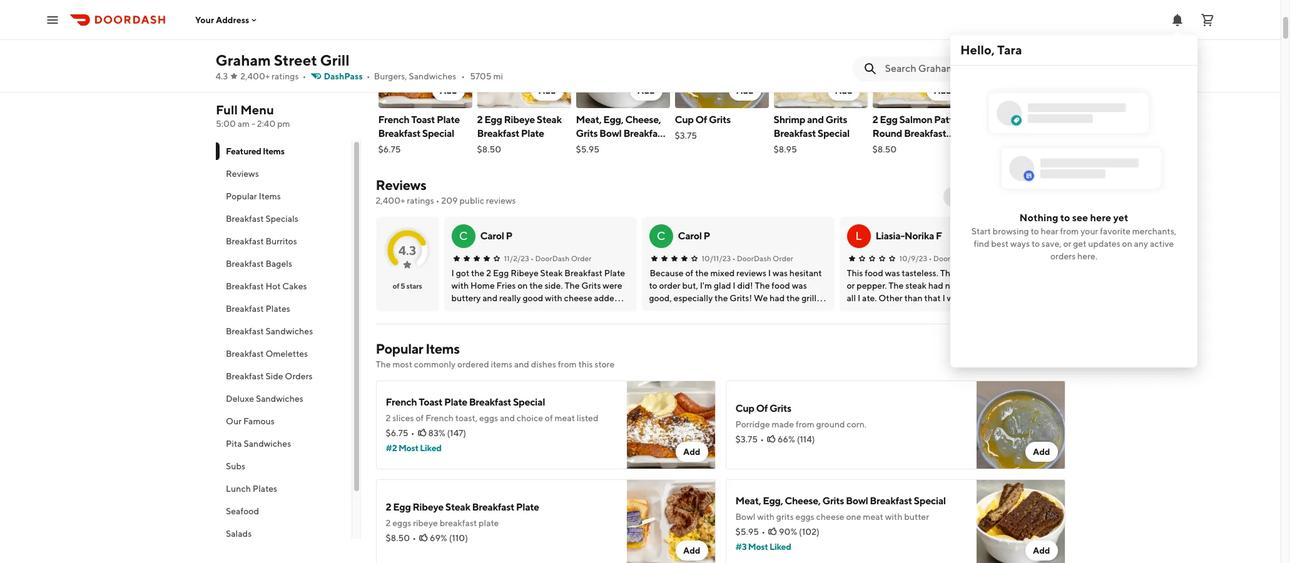 Task type: vqa. For each thing, say whether or not it's contained in the screenshot.
#2 Most Liked
yes



Task type: describe. For each thing, give the bounding box(es) containing it.
• right 10/11/23
[[732, 254, 735, 263]]

breakfast bagels button
[[216, 253, 351, 275]]

1 horizontal spatial of
[[416, 414, 424, 424]]

plate inside french toast plate breakfast special $6.75
[[437, 114, 460, 126]]

5:00
[[216, 119, 236, 129]]

breakfast up breakfast plates
[[226, 282, 263, 292]]

egg, for meat, egg, cheese, grits bowl breakfast special bowl with grits eggs cheese one meat with butter
[[763, 496, 783, 507]]

2 vertical spatial bowl
[[736, 512, 756, 522]]

order for 10/11/23
[[773, 254, 793, 263]]

0 horizontal spatial 4.3
[[216, 71, 228, 81]]

$8.50 for $8.50 •
[[386, 534, 410, 544]]

grits for cup of grits
[[709, 114, 731, 126]]

omelettes
[[265, 349, 308, 359]]

cup for porridge made from ground corn.
[[736, 403, 754, 415]]

ribeye
[[413, 519, 438, 529]]

carol for 10/11/23
[[678, 230, 702, 242]]

c for 11/2/23
[[459, 230, 468, 243]]

grill
[[320, 51, 350, 69]]

0 items, open order cart image
[[1200, 12, 1215, 27]]

hear
[[1041, 226, 1059, 236]]

notification bell image
[[1170, 12, 1185, 27]]

$5.95 •
[[736, 527, 765, 537]]

merchants,
[[1132, 226, 1177, 236]]

shrimp
[[774, 114, 805, 126]]

popular items
[[226, 191, 281, 201]]

meat, egg, cheese, grits bowl breakfast special
[[576, 114, 666, 153]]

of for cup of grits
[[695, 114, 707, 126]]

ratings inside reviews 2,400+ ratings • 209 public reviews
[[407, 196, 434, 206]]

breakfast burritos
[[226, 237, 297, 247]]

corn.
[[847, 420, 867, 430]]

$3.75 inside cup of grits $3.75
[[675, 131, 697, 141]]

plates for lunch plates
[[252, 484, 277, 494]]

graham
[[216, 51, 271, 69]]

items for popular items
[[258, 191, 281, 201]]

sandwiches for burgers,
[[409, 71, 456, 81]]

p for 10/11/23
[[704, 230, 710, 242]]

seafood button
[[216, 501, 351, 523]]

2 vertical spatial french
[[426, 414, 454, 424]]

home fries $3.95
[[971, 114, 1022, 141]]

breakfast plates button
[[216, 298, 351, 320]]

here
[[1090, 212, 1111, 224]]

reviews for reviews 2,400+ ratings • 209 public reviews
[[376, 177, 426, 193]]

2 egg salmon patty round breakfast plate image
[[873, 19, 966, 108]]

most
[[393, 360, 412, 370]]

grits for porridge made from ground corn.
[[770, 403, 791, 415]]

special inside meat, egg, cheese, grits bowl breakfast special bowl with grits eggs cheese one meat with butter
[[914, 496, 946, 507]]

commonly
[[414, 360, 456, 370]]

0 horizontal spatial of
[[393, 282, 399, 291]]

order for 11/2/23
[[571, 254, 592, 263]]

f
[[936, 230, 942, 242]]

any
[[1134, 239, 1148, 249]]

plate inside 2 egg salmon patty round breakfast plate
[[873, 141, 896, 153]]

next image
[[1050, 192, 1060, 202]]

egg for 2 egg salmon patty round breakfast plate
[[880, 114, 898, 126]]

2 for 2 egg ribeye steak breakfast plate 2 eggs ribeye breakfast plate
[[386, 502, 391, 514]]

french toast plate breakfast special 2 slices of french toast, eggs and choice of meat listed
[[386, 397, 598, 424]]

side
[[265, 372, 283, 382]]

hello, tara
[[960, 43, 1022, 57]]

• doordash order for 10/9/23
[[929, 254, 990, 263]]

items for popular items the most commonly ordered items and dishes from this store
[[426, 341, 460, 357]]

plate
[[479, 519, 499, 529]]

mi
[[493, 71, 503, 81]]

the
[[376, 360, 391, 370]]

items for featured items
[[262, 146, 284, 156]]

1 horizontal spatial 2 egg ribeye steak breakfast plate image
[[627, 480, 715, 564]]

$8.95
[[774, 145, 797, 155]]

reviews 2,400+ ratings • 209 public reviews
[[376, 177, 516, 206]]

• doordash order for 10/11/23
[[732, 254, 793, 263]]

eggs inside 2 egg ribeye steak breakfast plate 2 eggs ribeye breakfast plate
[[392, 519, 411, 529]]

eggs for grits
[[796, 512, 814, 522]]

meat, for meat, egg, cheese, grits bowl breakfast special
[[576, 114, 602, 126]]

reviews link
[[376, 177, 426, 193]]

tara
[[997, 43, 1022, 57]]

shrimp and grits breakfast special $8.95
[[774, 114, 850, 155]]

2 for 2 egg ribeye steak breakfast plate $8.50
[[477, 114, 483, 126]]

popular items button
[[216, 185, 351, 208]]

breakfast up breakfast side orders
[[226, 349, 263, 359]]

#2
[[386, 444, 397, 454]]

and inside "french toast plate breakfast special 2 slices of french toast, eggs and choice of meat listed"
[[500, 414, 515, 424]]

reviews
[[486, 196, 516, 206]]

1 vertical spatial to
[[1031, 226, 1039, 236]]

cheese
[[816, 512, 844, 522]]

liked for toast
[[420, 444, 441, 454]]

steak for 2 eggs ribeye breakfast plate
[[445, 502, 470, 514]]

2 with from the left
[[885, 512, 903, 522]]

• down porridge at bottom
[[760, 435, 764, 445]]

1 vertical spatial $3.75
[[736, 435, 758, 445]]

home
[[971, 114, 998, 126]]

breakfast inside 'button'
[[226, 214, 263, 224]]

breakfast inside "2 egg ribeye steak breakfast plate $8.50"
[[477, 128, 519, 140]]

start
[[971, 226, 991, 236]]

ground
[[816, 420, 845, 430]]

lunch plates
[[226, 484, 277, 494]]

breakfast hot cakes button
[[216, 275, 351, 298]]

lunch
[[226, 484, 251, 494]]

0 vertical spatial 2 egg ribeye steak breakfast plate image
[[477, 19, 571, 108]]

your address button
[[195, 15, 259, 25]]

breakfast inside french toast plate breakfast special $6.75
[[378, 128, 420, 140]]

burritos
[[265, 237, 297, 247]]

featured
[[226, 146, 261, 156]]

2 horizontal spatial of
[[545, 414, 553, 424]]

made
[[772, 420, 794, 430]]

2 vertical spatial to
[[1032, 239, 1040, 249]]

burgers,
[[374, 71, 407, 81]]

norika
[[905, 230, 934, 242]]

our famous
[[226, 417, 274, 427]]

83%
[[428, 429, 445, 439]]

review
[[970, 192, 1000, 202]]

ribeye for 2 eggs ribeye breakfast plate
[[413, 502, 444, 514]]

2 inside "french toast plate breakfast special 2 slices of french toast, eggs and choice of meat listed"
[[386, 414, 391, 424]]

pita sandwiches button
[[216, 433, 351, 456]]

and inside popular items the most commonly ordered items and dishes from this store
[[514, 360, 529, 370]]

salads
[[226, 529, 251, 539]]

carol for 11/2/23
[[480, 230, 504, 242]]

1 horizontal spatial meat, egg, cheese, grits bowl breakfast special image
[[976, 480, 1065, 564]]

add review
[[951, 192, 1000, 202]]

slices
[[392, 414, 414, 424]]

#3
[[736, 542, 747, 552]]

menu
[[240, 103, 274, 117]]

10/9/23
[[899, 254, 928, 263]]

patty
[[934, 114, 958, 126]]

burgers, sandwiches • 5705 mi
[[374, 71, 503, 81]]

0 horizontal spatial french toast plate breakfast special image
[[378, 19, 472, 108]]

breakfast inside meat, egg, cheese, grits bowl breakfast special bowl with grits eggs cheese one meat with butter
[[870, 496, 912, 507]]

0 vertical spatial cup of grits image
[[675, 19, 769, 108]]

of for porridge made from ground corn.
[[756, 403, 768, 415]]

on
[[1122, 239, 1132, 249]]

add review button
[[944, 187, 1008, 207]]

pm
[[277, 119, 290, 129]]

public
[[460, 196, 484, 206]]

dashpass •
[[324, 71, 370, 81]]

breakfast inside button
[[226, 259, 263, 269]]

find
[[974, 239, 990, 249]]

2,400+ ratings •
[[240, 71, 306, 81]]

• up the #3 most liked
[[762, 527, 765, 537]]

hello,
[[960, 43, 995, 57]]

breakfast inside shrimp and grits breakfast special $8.95
[[774, 128, 816, 140]]

or
[[1063, 239, 1071, 249]]

1 vertical spatial 4.3
[[398, 243, 416, 257]]

$6.75 inside french toast plate breakfast special $6.75
[[378, 145, 401, 155]]

deluxe sandwiches
[[226, 394, 303, 404]]

0 vertical spatial to
[[1060, 212, 1070, 224]]

breakfast specials button
[[216, 208, 351, 230]]

• doordash order for 11/2/23
[[531, 254, 592, 263]]

breakfast inside "french toast plate breakfast special 2 slices of french toast, eggs and choice of meat listed"
[[469, 397, 511, 409]]

special for french toast plate breakfast special 2 slices of french toast, eggs and choice of meat listed
[[513, 397, 545, 409]]

breakfast up deluxe
[[226, 372, 263, 382]]

(114)
[[797, 435, 815, 445]]

bowl for meat, egg, cheese, grits bowl breakfast special bowl with grits eggs cheese one meat with butter
[[846, 496, 868, 507]]

0 horizontal spatial meat, egg, cheese, grits bowl breakfast special image
[[576, 19, 670, 108]]

66% (114)
[[778, 435, 815, 445]]

90%
[[779, 527, 797, 537]]

this
[[578, 360, 593, 370]]

steak for 2 egg ribeye steak breakfast plate
[[537, 114, 562, 126]]

egg for 2 egg ribeye steak breakfast plate $8.50
[[484, 114, 502, 126]]

ways
[[1010, 239, 1030, 249]]

active
[[1150, 239, 1174, 249]]

• down "ribeye"
[[412, 534, 416, 544]]

reviews button
[[216, 163, 351, 185]]

most for french
[[399, 444, 418, 454]]

egg, for meat, egg, cheese, grits bowl breakfast special
[[603, 114, 623, 126]]

(110)
[[449, 534, 468, 544]]

carol p for 11/2/23
[[480, 230, 512, 242]]

sandwiches for pita
[[243, 439, 291, 449]]

cup of grits porridge made from ground corn.
[[736, 403, 867, 430]]

$8.50 •
[[386, 534, 416, 544]]

deluxe sandwiches button
[[216, 388, 351, 410]]

0 horizontal spatial ratings
[[272, 71, 299, 81]]



Task type: locate. For each thing, give the bounding box(es) containing it.
1 horizontal spatial ratings
[[407, 196, 434, 206]]

egg inside 2 egg ribeye steak breakfast plate 2 eggs ribeye breakfast plate
[[393, 502, 411, 514]]

french toast plate breakfast special $6.75
[[378, 114, 460, 155]]

1 vertical spatial french
[[386, 397, 417, 409]]

cup inside cup of grits $3.75
[[675, 114, 694, 126]]

french down burgers, at the top left of the page
[[378, 114, 409, 126]]

to left see
[[1060, 212, 1070, 224]]

reviews inside button
[[226, 169, 259, 179]]

3 • doordash order from the left
[[929, 254, 990, 263]]

breakfast
[[440, 519, 477, 529]]

2 horizontal spatial $8.50
[[873, 145, 897, 155]]

most for meat,
[[748, 542, 768, 552]]

1 p from the left
[[506, 230, 512, 242]]

0 horizontal spatial most
[[399, 444, 418, 454]]

ribeye inside 2 egg ribeye steak breakfast plate 2 eggs ribeye breakfast plate
[[413, 502, 444, 514]]

sandwiches for deluxe
[[256, 394, 303, 404]]

1 horizontal spatial from
[[796, 420, 815, 430]]

shrimp and grits breakfast special image
[[774, 19, 868, 108]]

famous
[[243, 417, 274, 427]]

• down street
[[303, 71, 306, 81]]

of inside cup of grits porridge made from ground corn.
[[756, 403, 768, 415]]

2 horizontal spatial order
[[969, 254, 990, 263]]

0 horizontal spatial bowl
[[599, 128, 622, 140]]

ratings down reviews link
[[407, 196, 434, 206]]

carol p up 10/11/23
[[678, 230, 710, 242]]

salmon
[[899, 114, 932, 126]]

• doordash order down find on the top right
[[929, 254, 990, 263]]

toast for french toast plate breakfast special 2 slices of french toast, eggs and choice of meat listed
[[419, 397, 442, 409]]

from up or
[[1060, 226, 1079, 236]]

special inside shrimp and grits breakfast special $8.95
[[818, 128, 850, 140]]

3 order from the left
[[969, 254, 990, 263]]

10/11/23
[[702, 254, 731, 263]]

• inside reviews 2,400+ ratings • 209 public reviews
[[436, 196, 440, 206]]

grits inside shrimp and grits breakfast special $8.95
[[826, 114, 847, 126]]

2,400+ down graham
[[240, 71, 270, 81]]

0 horizontal spatial $5.95
[[576, 145, 600, 155]]

0 vertical spatial meat,
[[576, 114, 602, 126]]

dashpass
[[324, 71, 363, 81]]

1 horizontal spatial ribeye
[[504, 114, 535, 126]]

liked down 90%
[[770, 542, 791, 552]]

p for 11/2/23
[[506, 230, 512, 242]]

choice
[[517, 414, 543, 424]]

breakfast up breakfast bagels
[[226, 237, 263, 247]]

1 horizontal spatial c
[[657, 230, 665, 243]]

1 horizontal spatial p
[[704, 230, 710, 242]]

1 carol p from the left
[[480, 230, 512, 242]]

0 horizontal spatial 2,400+
[[240, 71, 270, 81]]

items
[[262, 146, 284, 156], [258, 191, 281, 201], [426, 341, 460, 357]]

c for 10/11/23
[[657, 230, 665, 243]]

popular inside button
[[226, 191, 257, 201]]

and right "shrimp"
[[807, 114, 824, 126]]

2 horizontal spatial eggs
[[796, 512, 814, 522]]

1 order from the left
[[571, 254, 592, 263]]

$3.75 •
[[736, 435, 764, 445]]

to down nothing
[[1031, 226, 1039, 236]]

and
[[807, 114, 824, 126], [514, 360, 529, 370], [500, 414, 515, 424]]

toast inside french toast plate breakfast special $6.75
[[411, 114, 435, 126]]

0 horizontal spatial • doordash order
[[531, 254, 592, 263]]

0 horizontal spatial carol p
[[480, 230, 512, 242]]

from for items
[[558, 360, 577, 370]]

toast,
[[455, 414, 478, 424]]

2 inside 2 egg salmon patty round breakfast plate
[[873, 114, 878, 126]]

plate inside 2 egg ribeye steak breakfast plate 2 eggs ribeye breakfast plate
[[516, 502, 539, 514]]

previous image
[[1025, 192, 1035, 202]]

carol p for 10/11/23
[[678, 230, 710, 242]]

meat left listed
[[555, 414, 575, 424]]

2 egg salmon patty round breakfast plate
[[873, 114, 958, 153]]

2 vertical spatial items
[[426, 341, 460, 357]]

breakfast down mi on the left of page
[[477, 128, 519, 140]]

0 vertical spatial egg,
[[603, 114, 623, 126]]

p up 11/2/23
[[506, 230, 512, 242]]

breakfast down 'popular items'
[[226, 214, 263, 224]]

1 horizontal spatial popular
[[376, 341, 423, 357]]

porridge
[[736, 420, 770, 430]]

french inside french toast plate breakfast special $6.75
[[378, 114, 409, 126]]

of inside cup of grits $3.75
[[695, 114, 707, 126]]

popular items the most commonly ordered items and dishes from this store
[[376, 341, 615, 370]]

1 vertical spatial $5.95
[[736, 527, 759, 537]]

eggs up (102)
[[796, 512, 814, 522]]

cup of grits image
[[675, 19, 769, 108], [976, 381, 1065, 470]]

1 horizontal spatial order
[[773, 254, 793, 263]]

popular up breakfast specials
[[226, 191, 257, 201]]

breakfast inside meat, egg, cheese, grits bowl breakfast special
[[623, 128, 666, 140]]

cup
[[675, 114, 694, 126], [736, 403, 754, 415]]

deluxe
[[226, 394, 254, 404]]

1 horizontal spatial 2,400+
[[376, 196, 405, 206]]

0 horizontal spatial egg,
[[603, 114, 623, 126]]

cakes
[[282, 282, 307, 292]]

popular up most
[[376, 341, 423, 357]]

egg for 2 egg ribeye steak breakfast plate 2 eggs ribeye breakfast plate
[[393, 502, 411, 514]]

1 carol from the left
[[480, 230, 504, 242]]

meat inside "french toast plate breakfast special 2 slices of french toast, eggs and choice of meat listed"
[[555, 414, 575, 424]]

0 horizontal spatial c
[[459, 230, 468, 243]]

items up the 'reviews' button
[[262, 146, 284, 156]]

meat, inside meat, egg, cheese, grits bowl breakfast special
[[576, 114, 602, 126]]

eggs
[[479, 414, 498, 424], [796, 512, 814, 522], [392, 519, 411, 529]]

• left 5705 on the left top
[[461, 71, 465, 81]]

to
[[1060, 212, 1070, 224], [1031, 226, 1039, 236], [1032, 239, 1040, 249]]

0 vertical spatial ratings
[[272, 71, 299, 81]]

2 carol from the left
[[678, 230, 702, 242]]

breakfast up the plate
[[472, 502, 514, 514]]

cheese, left cup of grits $3.75
[[625, 114, 661, 126]]

plate inside "2 egg ribeye steak breakfast plate $8.50"
[[521, 128, 544, 140]]

order for 10/9/23
[[969, 254, 990, 263]]

steak inside "2 egg ribeye steak breakfast plate $8.50"
[[537, 114, 562, 126]]

1 horizontal spatial cup
[[736, 403, 754, 415]]

0 horizontal spatial cheese,
[[625, 114, 661, 126]]

eggs inside "french toast plate breakfast special 2 slices of french toast, eggs and choice of meat listed"
[[479, 414, 498, 424]]

french up slices
[[386, 397, 417, 409]]

egg up $8.50 •
[[393, 502, 411, 514]]

0 vertical spatial 2,400+
[[240, 71, 270, 81]]

ratings down graham street grill at the left top of page
[[272, 71, 299, 81]]

sandwiches right burgers, at the top left of the page
[[409, 71, 456, 81]]

0 vertical spatial cup
[[675, 114, 694, 126]]

french up 83%
[[426, 414, 454, 424]]

sandwiches
[[409, 71, 456, 81], [265, 327, 313, 337], [256, 394, 303, 404], [243, 439, 291, 449]]

90% (102)
[[779, 527, 820, 537]]

1 horizontal spatial egg,
[[763, 496, 783, 507]]

0 vertical spatial from
[[1060, 226, 1079, 236]]

1 • doordash order from the left
[[531, 254, 592, 263]]

breakfast down salmon
[[904, 128, 946, 140]]

doordash right 10/11/23
[[737, 254, 771, 263]]

0 horizontal spatial of
[[695, 114, 707, 126]]

cheese, for meat, egg, cheese, grits bowl breakfast special
[[625, 114, 661, 126]]

our famous button
[[216, 410, 351, 433]]

home fries image
[[971, 19, 1065, 108]]

eggs right toast,
[[479, 414, 498, 424]]

2 egg ribeye steak breakfast plate $8.50
[[477, 114, 562, 155]]

-
[[251, 119, 255, 129]]

doordash for 10/11/23
[[737, 254, 771, 263]]

and left choice
[[500, 414, 515, 424]]

0 horizontal spatial $3.75
[[675, 131, 697, 141]]

0 vertical spatial meat
[[555, 414, 575, 424]]

1 vertical spatial egg,
[[763, 496, 783, 507]]

breakfast omelettes button
[[216, 343, 351, 365]]

eggs up $8.50 •
[[392, 519, 411, 529]]

1 vertical spatial from
[[558, 360, 577, 370]]

• left 209
[[436, 196, 440, 206]]

breakfast down breakfast burritos
[[226, 259, 263, 269]]

1 horizontal spatial most
[[748, 542, 768, 552]]

eggs for breakfast
[[479, 414, 498, 424]]

specials
[[265, 214, 298, 224]]

0 vertical spatial steak
[[537, 114, 562, 126]]

(147)
[[447, 429, 466, 439]]

of right choice
[[545, 414, 553, 424]]

0 horizontal spatial 2 egg ribeye steak breakfast plate image
[[477, 19, 571, 108]]

popular for popular items
[[226, 191, 257, 201]]

reviews down french toast plate breakfast special $6.75
[[376, 177, 426, 193]]

2 carol p from the left
[[678, 230, 710, 242]]

1 with from the left
[[757, 512, 775, 522]]

carol up 11/2/23
[[480, 230, 504, 242]]

grits inside meat, egg, cheese, grits bowl breakfast special
[[576, 128, 598, 140]]

meat inside meat, egg, cheese, grits bowl breakfast special bowl with grits eggs cheese one meat with butter
[[863, 512, 883, 522]]

add inside button
[[951, 192, 968, 202]]

0 horizontal spatial doordash
[[535, 254, 570, 263]]

egg inside "2 egg ribeye steak breakfast plate $8.50"
[[484, 114, 502, 126]]

0 vertical spatial items
[[262, 146, 284, 156]]

of left the 5
[[393, 282, 399, 291]]

nothing to see here yet start browsing to hear from your favorite merchants, find best ways to save, or get updates on any active orders here.
[[971, 212, 1177, 261]]

special
[[422, 128, 454, 140], [818, 128, 850, 140], [576, 141, 608, 153], [513, 397, 545, 409], [914, 496, 946, 507]]

special for shrimp and grits breakfast special $8.95
[[818, 128, 850, 140]]

0 horizontal spatial cup
[[675, 114, 694, 126]]

1 horizontal spatial $5.95
[[736, 527, 759, 537]]

2 c from the left
[[657, 230, 665, 243]]

sandwiches down breakfast side orders button
[[256, 394, 303, 404]]

add
[[440, 86, 457, 96], [539, 86, 556, 96], [638, 86, 655, 96], [736, 86, 754, 96], [835, 86, 853, 96], [934, 86, 951, 96], [1033, 86, 1050, 96], [951, 192, 968, 202], [683, 447, 700, 457], [1033, 447, 1050, 457], [683, 546, 700, 556], [1033, 546, 1050, 556]]

p up 10/11/23
[[704, 230, 710, 242]]

items up commonly at the left bottom of page
[[426, 341, 460, 357]]

items inside button
[[258, 191, 281, 201]]

1 vertical spatial toast
[[419, 397, 442, 409]]

items up breakfast specials
[[258, 191, 281, 201]]

$8.50 down round
[[873, 145, 897, 155]]

0 vertical spatial popular
[[226, 191, 257, 201]]

reviews inside reviews 2,400+ ratings • 209 public reviews
[[376, 177, 426, 193]]

$6.75 up reviews link
[[378, 145, 401, 155]]

pita
[[226, 439, 242, 449]]

1 vertical spatial meat
[[863, 512, 883, 522]]

plates for breakfast plates
[[265, 304, 290, 314]]

from inside nothing to see here yet start browsing to hear from your favorite merchants, find best ways to save, or get updates on any active orders here.
[[1060, 226, 1079, 236]]

store
[[595, 360, 615, 370]]

from for to
[[1060, 226, 1079, 236]]

• left burgers, at the top left of the page
[[367, 71, 370, 81]]

2 horizontal spatial egg
[[880, 114, 898, 126]]

egg, inside meat, egg, cheese, grits bowl breakfast special bowl with grits eggs cheese one meat with butter
[[763, 496, 783, 507]]

reviews for reviews
[[226, 169, 259, 179]]

most right #2
[[399, 444, 418, 454]]

• up #2 most liked
[[411, 429, 415, 439]]

1 horizontal spatial liked
[[770, 542, 791, 552]]

ribeye for 2 egg ribeye steak breakfast plate
[[504, 114, 535, 126]]

sandwiches for breakfast
[[265, 327, 313, 337]]

• doordash order right 10/11/23
[[732, 254, 793, 263]]

here.
[[1077, 251, 1098, 261]]

0 vertical spatial ribeye
[[504, 114, 535, 126]]

$5.95 for $5.95 •
[[736, 527, 759, 537]]

• right 10/9/23
[[929, 254, 932, 263]]

liasia-
[[876, 230, 905, 242]]

$3.95
[[971, 131, 994, 141]]

sandwiches up omelettes
[[265, 327, 313, 337]]

egg up round
[[880, 114, 898, 126]]

breakfast left cup of grits $3.75
[[623, 128, 666, 140]]

1 horizontal spatial carol
[[678, 230, 702, 242]]

2 egg ribeye steak breakfast plate image
[[477, 19, 571, 108], [627, 480, 715, 564]]

most down '$5.95 •'
[[748, 542, 768, 552]]

breakfast bagels
[[226, 259, 292, 269]]

2 vertical spatial and
[[500, 414, 515, 424]]

breakfast side orders
[[226, 372, 312, 382]]

0 vertical spatial toast
[[411, 114, 435, 126]]

from left this
[[558, 360, 577, 370]]

• right 11/2/23
[[531, 254, 534, 263]]

toast down "burgers, sandwiches • 5705 mi"
[[411, 114, 435, 126]]

bowl inside meat, egg, cheese, grits bowl breakfast special
[[599, 128, 622, 140]]

$8.50 left 69% on the left of page
[[386, 534, 410, 544]]

0 horizontal spatial $8.50
[[386, 534, 410, 544]]

breakfast up toast,
[[469, 397, 511, 409]]

0 vertical spatial french
[[378, 114, 409, 126]]

cup inside cup of grits porridge made from ground corn.
[[736, 403, 754, 415]]

1 horizontal spatial bowl
[[736, 512, 756, 522]]

1 horizontal spatial • doordash order
[[732, 254, 793, 263]]

bagels
[[265, 259, 292, 269]]

1 vertical spatial french toast plate breakfast special image
[[627, 381, 715, 470]]

0 horizontal spatial from
[[558, 360, 577, 370]]

french for french toast plate breakfast special 2 slices of french toast, eggs and choice of meat listed
[[386, 397, 417, 409]]

1 horizontal spatial french toast plate breakfast special image
[[627, 381, 715, 470]]

hot
[[265, 282, 280, 292]]

from up (114)
[[796, 420, 815, 430]]

toast up 83%
[[419, 397, 442, 409]]

$8.50 up reviews
[[477, 145, 501, 155]]

cheese, inside meat, egg, cheese, grits bowl breakfast special bowl with grits eggs cheese one meat with butter
[[785, 496, 821, 507]]

1 horizontal spatial doordash
[[737, 254, 771, 263]]

carol up 10/11/23
[[678, 230, 702, 242]]

breakfast inside 2 egg salmon patty round breakfast plate
[[904, 128, 946, 140]]

popular inside popular items the most commonly ordered items and dishes from this store
[[376, 341, 423, 357]]

meat
[[555, 414, 575, 424], [863, 512, 883, 522]]

2 • doordash order from the left
[[732, 254, 793, 263]]

plate inside "french toast plate breakfast special 2 slices of french toast, eggs and choice of meat listed"
[[444, 397, 467, 409]]

with left grits
[[757, 512, 775, 522]]

liked down 83%
[[420, 444, 441, 454]]

from inside popular items the most commonly ordered items and dishes from this store
[[558, 360, 577, 370]]

of right slices
[[416, 414, 424, 424]]

(102)
[[799, 527, 820, 537]]

0 horizontal spatial ribeye
[[413, 502, 444, 514]]

doordash for 10/9/23
[[933, 254, 968, 263]]

sandwiches inside button
[[256, 394, 303, 404]]

Item Search search field
[[885, 62, 1055, 76]]

grits inside cup of grits $3.75
[[709, 114, 731, 126]]

1 horizontal spatial cup of grits image
[[976, 381, 1065, 470]]

1 vertical spatial cup
[[736, 403, 754, 415]]

browsing
[[993, 226, 1029, 236]]

1 horizontal spatial $8.50
[[477, 145, 501, 155]]

$5.95 for $5.95
[[576, 145, 600, 155]]

sandwiches inside button
[[265, 327, 313, 337]]

from inside cup of grits porridge made from ground corn.
[[796, 420, 815, 430]]

carol p up 11/2/23
[[480, 230, 512, 242]]

with
[[757, 512, 775, 522], [885, 512, 903, 522]]

2 for 2 egg salmon patty round breakfast plate
[[873, 114, 878, 126]]

2 horizontal spatial doordash
[[933, 254, 968, 263]]

cheese, inside meat, egg, cheese, grits bowl breakfast special
[[625, 114, 661, 126]]

$8.50
[[477, 145, 501, 155], [873, 145, 897, 155], [386, 534, 410, 544]]

1 horizontal spatial $3.75
[[736, 435, 758, 445]]

$6.75 up #2
[[386, 429, 408, 439]]

french for french toast plate breakfast special $6.75
[[378, 114, 409, 126]]

1 horizontal spatial carol p
[[678, 230, 710, 242]]

breakfast up butter
[[870, 496, 912, 507]]

0 horizontal spatial meat,
[[576, 114, 602, 126]]

$8.50 inside "2 egg ribeye steak breakfast plate $8.50"
[[477, 145, 501, 155]]

full
[[216, 103, 238, 117]]

l
[[855, 230, 862, 243]]

2 p from the left
[[704, 230, 710, 242]]

liked for egg,
[[770, 542, 791, 552]]

plates right lunch
[[252, 484, 277, 494]]

of
[[393, 282, 399, 291], [416, 414, 424, 424], [545, 414, 553, 424]]

open menu image
[[45, 12, 60, 27]]

0 vertical spatial 4.3
[[216, 71, 228, 81]]

grits inside cup of grits porridge made from ground corn.
[[770, 403, 791, 415]]

2 inside "2 egg ribeye steak breakfast plate $8.50"
[[477, 114, 483, 126]]

french toast plate breakfast special image
[[378, 19, 472, 108], [627, 381, 715, 470]]

sandwiches inside "button"
[[243, 439, 291, 449]]

egg,
[[603, 114, 623, 126], [763, 496, 783, 507]]

5
[[401, 282, 405, 291]]

209
[[441, 196, 458, 206]]

sandwiches down famous
[[243, 439, 291, 449]]

our
[[226, 417, 241, 427]]

grits inside meat, egg, cheese, grits bowl breakfast special bowl with grits eggs cheese one meat with butter
[[822, 496, 844, 507]]

subs button
[[216, 456, 351, 478]]

steak inside 2 egg ribeye steak breakfast plate 2 eggs ribeye breakfast plate
[[445, 502, 470, 514]]

1 vertical spatial popular
[[376, 341, 423, 357]]

0 horizontal spatial steak
[[445, 502, 470, 514]]

salads button
[[216, 523, 351, 546]]

doordash right 11/2/23
[[535, 254, 570, 263]]

2,400+ down reviews link
[[376, 196, 405, 206]]

1 horizontal spatial 4.3
[[398, 243, 416, 257]]

subs
[[226, 462, 245, 472]]

grits for shrimp and grits breakfast special
[[826, 114, 847, 126]]

plates down hot
[[265, 304, 290, 314]]

popular for popular items the most commonly ordered items and dishes from this store
[[376, 341, 423, 357]]

cup for cup of grits
[[675, 114, 694, 126]]

cheese, up grits
[[785, 496, 821, 507]]

0 vertical spatial $5.95
[[576, 145, 600, 155]]

0 vertical spatial cheese,
[[625, 114, 661, 126]]

$8.50 for $8.50
[[873, 145, 897, 155]]

lunch plates button
[[216, 478, 351, 501]]

cheese, for meat, egg, cheese, grits bowl breakfast special bowl with grits eggs cheese one meat with butter
[[785, 496, 821, 507]]

of
[[695, 114, 707, 126], [756, 403, 768, 415]]

items
[[491, 360, 512, 370]]

4.3 up the of 5 stars
[[398, 243, 416, 257]]

0 horizontal spatial cup of grits image
[[675, 19, 769, 108]]

meat,
[[576, 114, 602, 126], [736, 496, 761, 507]]

orders
[[285, 372, 312, 382]]

breakfast down breakfast hot cakes
[[226, 304, 263, 314]]

graham street grill
[[216, 51, 350, 69]]

69%
[[430, 534, 447, 544]]

plate
[[437, 114, 460, 126], [521, 128, 544, 140], [873, 141, 896, 153], [444, 397, 467, 409], [516, 502, 539, 514]]

4.3 down graham
[[216, 71, 228, 81]]

listed
[[577, 414, 598, 424]]

special inside meat, egg, cheese, grits bowl breakfast special
[[576, 141, 608, 153]]

83% (147)
[[428, 429, 466, 439]]

and right items
[[514, 360, 529, 370]]

breakfast plates
[[226, 304, 290, 314]]

1 c from the left
[[459, 230, 468, 243]]

doordash down f
[[933, 254, 968, 263]]

1 horizontal spatial meat
[[863, 512, 883, 522]]

• doordash order
[[531, 254, 592, 263], [732, 254, 793, 263], [929, 254, 990, 263]]

toast inside "french toast plate breakfast special 2 slices of french toast, eggs and choice of meat listed"
[[419, 397, 442, 409]]

#2 most liked
[[386, 444, 441, 454]]

0 horizontal spatial meat
[[555, 414, 575, 424]]

cup of grits $3.75
[[675, 114, 731, 141]]

2 order from the left
[[773, 254, 793, 263]]

1 vertical spatial cup of grits image
[[976, 381, 1065, 470]]

breakfast inside 2 egg ribeye steak breakfast plate 2 eggs ribeye breakfast plate
[[472, 502, 514, 514]]

egg inside 2 egg salmon patty round breakfast plate
[[880, 114, 898, 126]]

special inside "french toast plate breakfast special 2 slices of french toast, eggs and choice of meat listed"
[[513, 397, 545, 409]]

0 vertical spatial meat, egg, cheese, grits bowl breakfast special image
[[576, 19, 670, 108]]

and inside shrimp and grits breakfast special $8.95
[[807, 114, 824, 126]]

2 egg ribeye steak breakfast plate 2 eggs ribeye breakfast plate
[[386, 502, 539, 529]]

1 vertical spatial $6.75
[[386, 429, 408, 439]]

toast for french toast plate breakfast special $6.75
[[411, 114, 435, 126]]

steak
[[537, 114, 562, 126], [445, 502, 470, 514]]

breakfast side orders button
[[216, 365, 351, 388]]

$6.75 •
[[386, 429, 415, 439]]

with left butter
[[885, 512, 903, 522]]

0 vertical spatial and
[[807, 114, 824, 126]]

bowl for meat, egg, cheese, grits bowl breakfast special
[[599, 128, 622, 140]]

• doordash order right 11/2/23
[[531, 254, 592, 263]]

get
[[1073, 239, 1087, 249]]

updates
[[1088, 239, 1120, 249]]

1 doordash from the left
[[535, 254, 570, 263]]

breakfast down "shrimp"
[[774, 128, 816, 140]]

0 vertical spatial most
[[399, 444, 418, 454]]

1 horizontal spatial steak
[[537, 114, 562, 126]]

1 horizontal spatial reviews
[[376, 177, 426, 193]]

to right ways
[[1032, 239, 1040, 249]]

meat right "one"
[[863, 512, 883, 522]]

2 doordash from the left
[[737, 254, 771, 263]]

egg down mi on the left of page
[[484, 114, 502, 126]]

ribeye
[[504, 114, 535, 126], [413, 502, 444, 514]]

1 vertical spatial most
[[748, 542, 768, 552]]

0 horizontal spatial p
[[506, 230, 512, 242]]

2,400+ inside reviews 2,400+ ratings • 209 public reviews
[[376, 196, 405, 206]]

meat, egg, cheese, grits bowl breakfast special image
[[576, 19, 670, 108], [976, 480, 1065, 564]]

special for french toast plate breakfast special $6.75
[[422, 128, 454, 140]]

reviews down featured
[[226, 169, 259, 179]]

ribeye inside "2 egg ribeye steak breakfast plate $8.50"
[[504, 114, 535, 126]]

meat, for meat, egg, cheese, grits bowl breakfast special bowl with grits eggs cheese one meat with butter
[[736, 496, 761, 507]]

0 vertical spatial of
[[695, 114, 707, 126]]

egg, inside meat, egg, cheese, grits bowl breakfast special
[[603, 114, 623, 126]]

eggs inside meat, egg, cheese, grits bowl breakfast special bowl with grits eggs cheese one meat with butter
[[796, 512, 814, 522]]

breakfast up reviews link
[[378, 128, 420, 140]]

special inside french toast plate breakfast special $6.75
[[422, 128, 454, 140]]

your
[[1081, 226, 1098, 236]]

0 vertical spatial plates
[[265, 304, 290, 314]]

butter
[[904, 512, 929, 522]]

meat, inside meat, egg, cheese, grits bowl breakfast special bowl with grits eggs cheese one meat with butter
[[736, 496, 761, 507]]

items inside popular items the most commonly ordered items and dishes from this store
[[426, 341, 460, 357]]

3 doordash from the left
[[933, 254, 968, 263]]

0 horizontal spatial eggs
[[392, 519, 411, 529]]

best
[[991, 239, 1009, 249]]

doordash for 11/2/23
[[535, 254, 570, 263]]

breakfast down breakfast plates
[[226, 327, 263, 337]]



